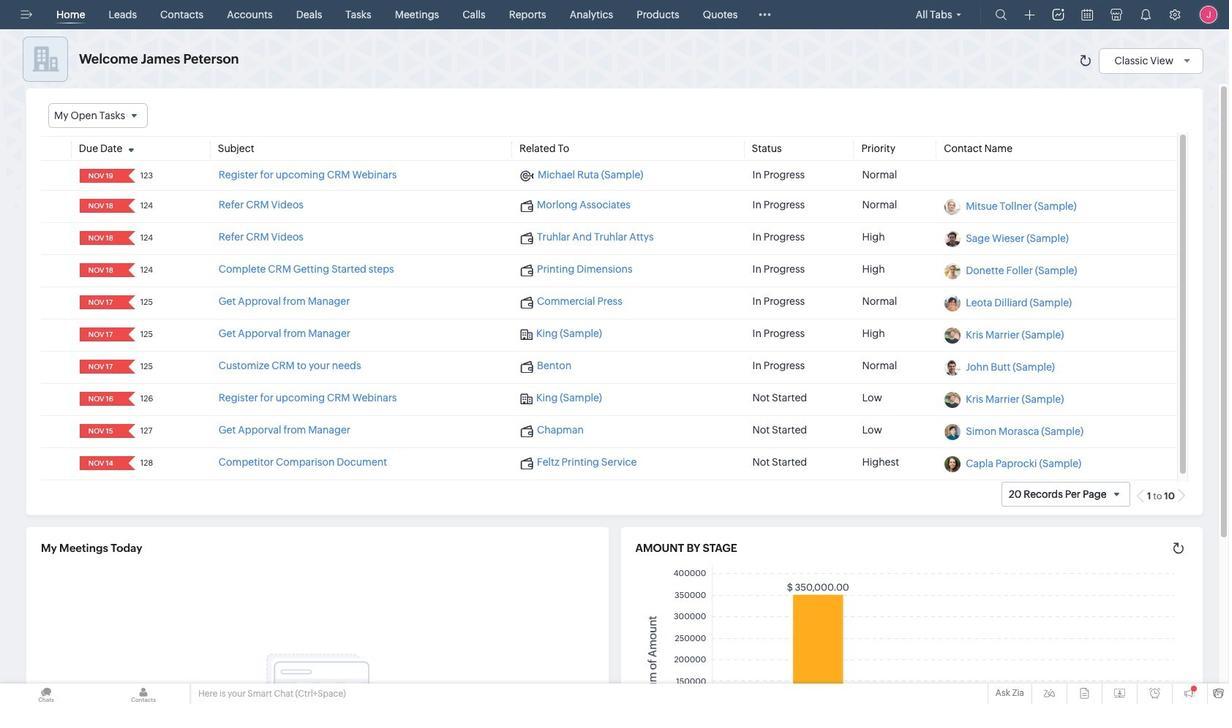 Task type: describe. For each thing, give the bounding box(es) containing it.
quick actions image
[[1025, 10, 1035, 20]]

search image
[[995, 9, 1007, 20]]

chats image
[[0, 684, 92, 705]]

calendar image
[[1082, 9, 1093, 20]]

contacts image
[[97, 684, 190, 705]]

marketplace image
[[1111, 9, 1122, 20]]



Task type: locate. For each thing, give the bounding box(es) containing it.
configure settings image
[[1169, 9, 1181, 20]]

sales motivator image
[[1053, 9, 1064, 20]]

notifications image
[[1140, 9, 1152, 20]]



Task type: vqa. For each thing, say whether or not it's contained in the screenshot.
the Here
no



